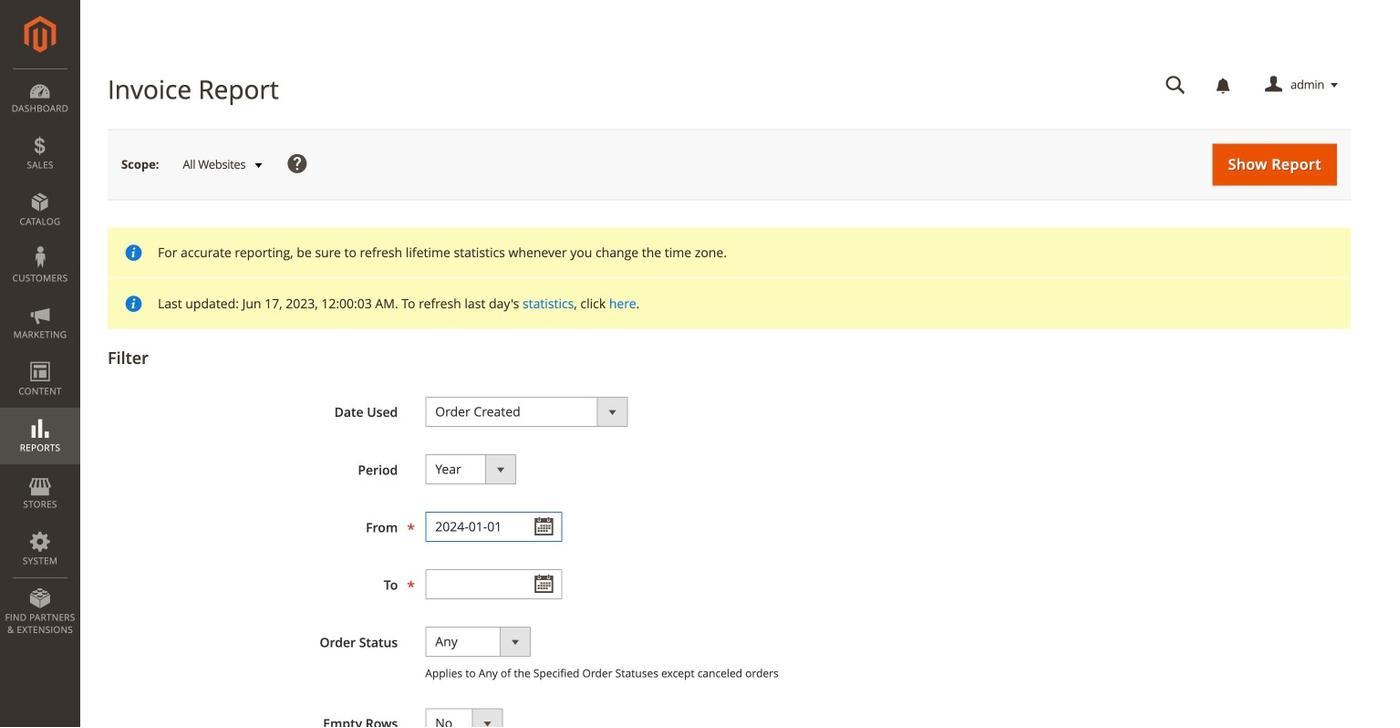 Task type: locate. For each thing, give the bounding box(es) containing it.
menu bar
[[0, 68, 80, 645]]

None text field
[[425, 512, 562, 542]]

None text field
[[1153, 69, 1199, 101], [425, 569, 562, 599], [1153, 69, 1199, 101], [425, 569, 562, 599]]



Task type: describe. For each thing, give the bounding box(es) containing it.
magento admin panel image
[[24, 16, 56, 53]]



